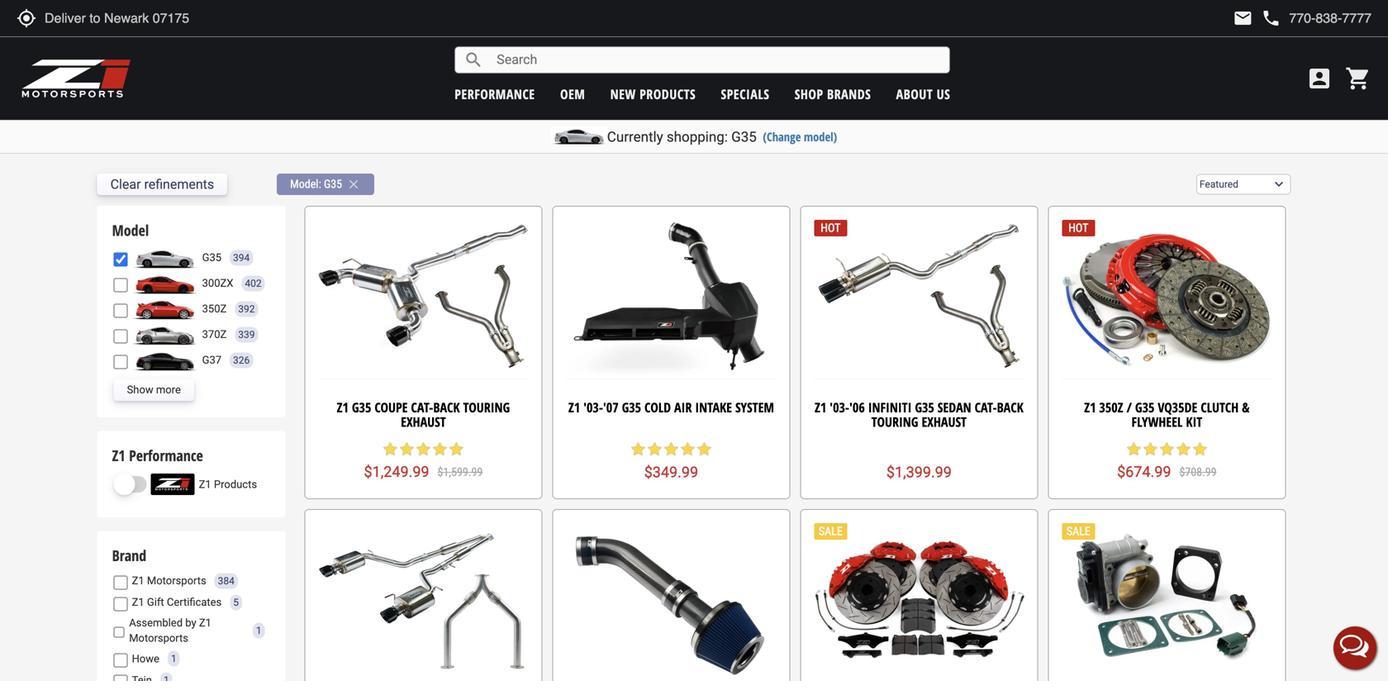 Task type: describe. For each thing, give the bounding box(es) containing it.
$1,399.99
[[887, 464, 952, 481]]

new
[[611, 85, 636, 103]]

clutch
[[1201, 398, 1239, 416]]

350z inside z1 350z / g35 vq35de clutch & flywheel kit
[[1100, 398, 1124, 416]]

show more button
[[114, 379, 194, 401]]

z1 for z1 performance
[[112, 445, 125, 466]]

6 star from the left
[[1126, 441, 1143, 457]]

9 star from the left
[[1176, 441, 1192, 457]]

g35 inside z1 g35 coupe cat-back touring exhaust
[[352, 398, 371, 416]]

g35 up 300zx
[[202, 251, 222, 264]]

1 star from the left
[[382, 441, 399, 457]]

infiniti
[[868, 398, 912, 416]]

assembled
[[129, 617, 183, 629]]

show more
[[127, 384, 181, 396]]

phone
[[1262, 8, 1282, 28]]

touring inside the z1 '03-'06 infiniti g35 sedan cat-back touring exhaust
[[872, 413, 919, 431]]

&
[[1242, 398, 1250, 416]]

g35 inside the z1 '03-'06 infiniti g35 sedan cat-back touring exhaust
[[915, 398, 935, 416]]

cold
[[645, 398, 671, 416]]

new products
[[611, 85, 696, 103]]

/
[[1127, 398, 1132, 416]]

10 star from the left
[[1192, 441, 1209, 457]]

back inside the z1 '03-'06 infiniti g35 sedan cat-back touring exhaust
[[997, 398, 1024, 416]]

model:
[[290, 177, 321, 191]]

z1 gift certificates
[[132, 596, 222, 608]]

performance link
[[455, 85, 535, 103]]

model)
[[804, 129, 838, 145]]

(change
[[763, 129, 801, 145]]

z1 g35 coupe cat-back touring exhaust
[[337, 398, 510, 431]]

z1 for z1 motorsports
[[132, 575, 144, 587]]

'03- for '07
[[584, 398, 603, 416]]

z1 for z1 gift certificates
[[132, 596, 144, 608]]

339
[[238, 329, 255, 340]]

7 star from the left
[[1143, 441, 1159, 457]]

2 star from the left
[[399, 441, 415, 457]]

g35 inside z1 350z / g35 vq35de clutch & flywheel kit
[[1136, 398, 1155, 416]]

clear refinements button
[[97, 173, 227, 195]]

4 star from the left
[[432, 441, 448, 457]]

Search search field
[[484, 47, 950, 73]]

392
[[238, 303, 255, 315]]

flywheel
[[1132, 413, 1183, 431]]

brand
[[112, 546, 147, 566]]

refinements
[[144, 176, 214, 192]]

shop brands
[[795, 85, 871, 103]]

by
[[185, 617, 196, 629]]

z1 for z1 g35 coupe cat-back touring exhaust
[[337, 398, 349, 416]]

$1,249.99
[[364, 463, 429, 481]]

model
[[112, 220, 149, 241]]

z1 for z1 products
[[199, 478, 211, 490]]

384
[[218, 575, 235, 587]]

touring inside z1 g35 coupe cat-back touring exhaust
[[463, 398, 510, 416]]

star star star star star $349.99
[[630, 441, 713, 481]]

oem link
[[560, 85, 585, 103]]

z1 performance
[[112, 445, 203, 466]]

'07
[[603, 398, 619, 416]]

specials
[[721, 85, 770, 103]]

(change model) link
[[763, 129, 838, 145]]

z1 '03-'07 g35 cold air intake system
[[569, 398, 774, 416]]

370z
[[202, 328, 227, 341]]

shopping_cart link
[[1342, 65, 1372, 92]]

brands
[[827, 85, 871, 103]]

howe
[[132, 652, 159, 665]]

motorsports inside assembled by z1 motorsports
[[129, 632, 188, 644]]

performance
[[455, 85, 535, 103]]

shop
[[795, 85, 824, 103]]

12 star from the left
[[647, 441, 663, 458]]

my_location
[[17, 8, 36, 28]]

show
[[127, 384, 153, 396]]

specials link
[[721, 85, 770, 103]]

0 horizontal spatial 350z
[[202, 303, 227, 315]]

infiniti g35 coupe sedan v35 v36 skyline 2003 2004 2005 2006 2007 2008 3.5l vq35de revup rev up vq35hr z1 motorsports image
[[132, 247, 198, 269]]

account_box link
[[1303, 65, 1337, 92]]

$708.99
[[1180, 465, 1217, 479]]

mail link
[[1234, 8, 1253, 28]]

clear refinements
[[110, 176, 214, 192]]

z1 350z / g35 vq35de clutch & flywheel kit
[[1085, 398, 1250, 431]]

'03- for '06
[[830, 398, 850, 416]]

8 star from the left
[[1159, 441, 1176, 457]]

model: g35 close
[[290, 177, 361, 192]]

nissan 350z z33 2003 2004 2005 2006 2007 2008 2009 vq35de 3.5l revup rev up vq35hr nismo z1 motorsports image
[[132, 298, 198, 320]]

coupe
[[375, 398, 408, 416]]

402
[[245, 278, 262, 289]]

account_box
[[1307, 65, 1333, 92]]

13 star from the left
[[663, 441, 680, 458]]

1 for assembled by z1 motorsports
[[256, 625, 262, 636]]

300zx
[[202, 277, 233, 289]]



Task type: locate. For each thing, give the bounding box(es) containing it.
$674.99
[[1118, 463, 1172, 481]]

z1 inside z1 350z / g35 vq35de clutch & flywheel kit
[[1085, 398, 1096, 416]]

z1 products
[[199, 478, 257, 490]]

g35 left close on the left top of page
[[324, 177, 342, 191]]

certificates
[[167, 596, 222, 608]]

1 vertical spatial 350z
[[1100, 398, 1124, 416]]

350z up 370z on the left of the page
[[202, 303, 227, 315]]

g35 left sedan at right bottom
[[915, 398, 935, 416]]

z1 for z1 350z / g35 vq35de clutch & flywheel kit
[[1085, 398, 1096, 416]]

11 star from the left
[[630, 441, 647, 458]]

0 horizontal spatial back
[[433, 398, 460, 416]]

1 horizontal spatial touring
[[872, 413, 919, 431]]

g35 inside model: g35 close
[[324, 177, 342, 191]]

2 back from the left
[[997, 398, 1024, 416]]

star star star star star $1,249.99 $1,599.99
[[364, 441, 483, 481]]

0 horizontal spatial 1
[[171, 653, 177, 665]]

1 horizontal spatial 1
[[256, 625, 262, 636]]

z1 inside the z1 '03-'06 infiniti g35 sedan cat-back touring exhaust
[[815, 398, 827, 416]]

5 star from the left
[[448, 441, 465, 457]]

1 '03- from the left
[[584, 398, 603, 416]]

z1 left 'gift'
[[132, 596, 144, 608]]

1 horizontal spatial back
[[997, 398, 1024, 416]]

394
[[233, 252, 250, 264]]

nissan 370z z34 2009 2010 2011 2012 2013 2014 2015 2016 2017 2018 2019 3.7l vq37vhr vhr nismo z1 motorsports image
[[132, 324, 198, 345]]

currently shopping: g35 (change model)
[[607, 129, 838, 145]]

g37
[[202, 354, 222, 366]]

2 cat- from the left
[[975, 398, 997, 416]]

g35 right /
[[1136, 398, 1155, 416]]

1 horizontal spatial cat-
[[975, 398, 997, 416]]

'03- left cold
[[584, 398, 603, 416]]

0 vertical spatial 1
[[256, 625, 262, 636]]

g35 left "coupe" on the bottom left of the page
[[352, 398, 371, 416]]

z1 for z1 '03-'06 infiniti g35 sedan cat-back touring exhaust
[[815, 398, 827, 416]]

z1 inside assembled by z1 motorsports
[[199, 617, 212, 629]]

currently
[[607, 129, 663, 145]]

0 horizontal spatial touring
[[463, 398, 510, 416]]

z1 left '07
[[569, 398, 580, 416]]

15 star from the left
[[696, 441, 713, 458]]

performance
[[129, 445, 203, 466]]

'03-
[[584, 398, 603, 416], [830, 398, 850, 416]]

'06
[[850, 398, 865, 416]]

phone link
[[1262, 8, 1372, 28]]

back right "coupe" on the bottom left of the page
[[433, 398, 460, 416]]

motorsports
[[147, 575, 206, 587], [129, 632, 188, 644]]

new products link
[[611, 85, 696, 103]]

exhaust up star star star star star $1,249.99 $1,599.99
[[401, 413, 446, 431]]

g35 right '07
[[622, 398, 641, 416]]

motorsports up z1 gift certificates
[[147, 575, 206, 587]]

products
[[640, 85, 696, 103]]

z1 motorsports logo image
[[21, 58, 132, 99]]

0 horizontal spatial exhaust
[[401, 413, 446, 431]]

None checkbox
[[114, 278, 128, 292], [114, 653, 128, 668], [114, 278, 128, 292], [114, 653, 128, 668]]

g35
[[732, 129, 757, 145], [324, 177, 342, 191], [202, 251, 222, 264], [352, 398, 371, 416], [622, 398, 641, 416], [915, 398, 935, 416], [1136, 398, 1155, 416]]

z1 inside z1 g35 coupe cat-back touring exhaust
[[337, 398, 349, 416]]

z1 for z1 '03-'07 g35 cold air intake system
[[569, 398, 580, 416]]

1
[[256, 625, 262, 636], [171, 653, 177, 665]]

2 '03- from the left
[[830, 398, 850, 416]]

exhaust
[[401, 413, 446, 431], [922, 413, 967, 431]]

$1,599.99
[[438, 465, 483, 479]]

exhaust right 'infiniti' at the bottom
[[922, 413, 967, 431]]

0 vertical spatial 350z
[[202, 303, 227, 315]]

0 horizontal spatial cat-
[[411, 398, 433, 416]]

star star star star star $674.99 $708.99
[[1118, 441, 1217, 481]]

z1 down brand
[[132, 575, 144, 587]]

$349.99
[[644, 464, 699, 481]]

1 exhaust from the left
[[401, 413, 446, 431]]

1 right by
[[256, 625, 262, 636]]

infiniti g37 coupe sedan convertible v36 cv36 hv36 skyline 2008 2009 2010 2011 2012 2013 3.7l vq37vhr z1 motorsports image
[[132, 350, 198, 371]]

14 star from the left
[[680, 441, 696, 458]]

2 exhaust from the left
[[922, 413, 967, 431]]

350z left /
[[1100, 398, 1124, 416]]

1 horizontal spatial exhaust
[[922, 413, 967, 431]]

mail phone
[[1234, 8, 1282, 28]]

back
[[433, 398, 460, 416], [997, 398, 1024, 416]]

z1 left products
[[199, 478, 211, 490]]

nissan 300zx z32 1990 1991 1992 1993 1994 1995 1996 vg30dett vg30de twin turbo non turbo z1 motorsports image
[[132, 273, 198, 294]]

1 for howe
[[171, 653, 177, 665]]

air
[[675, 398, 692, 416]]

close
[[346, 177, 361, 192]]

star
[[382, 441, 399, 457], [399, 441, 415, 457], [415, 441, 432, 457], [432, 441, 448, 457], [448, 441, 465, 457], [1126, 441, 1143, 457], [1143, 441, 1159, 457], [1159, 441, 1176, 457], [1176, 441, 1192, 457], [1192, 441, 1209, 457], [630, 441, 647, 458], [647, 441, 663, 458], [663, 441, 680, 458], [680, 441, 696, 458], [696, 441, 713, 458]]

gift
[[147, 596, 164, 608]]

cat- inside the z1 '03-'06 infiniti g35 sedan cat-back touring exhaust
[[975, 398, 997, 416]]

kit
[[1186, 413, 1203, 431]]

exhaust inside the z1 '03-'06 infiniti g35 sedan cat-back touring exhaust
[[922, 413, 967, 431]]

z1 left "coupe" on the bottom left of the page
[[337, 398, 349, 416]]

mail
[[1234, 8, 1253, 28]]

1 vertical spatial motorsports
[[129, 632, 188, 644]]

sedan
[[938, 398, 972, 416]]

1 cat- from the left
[[411, 398, 433, 416]]

cat- right sedan at right bottom
[[975, 398, 997, 416]]

3 star from the left
[[415, 441, 432, 457]]

5
[[233, 597, 239, 608]]

1 horizontal spatial 350z
[[1100, 398, 1124, 416]]

z1 left the '06
[[815, 398, 827, 416]]

motorsports down assembled
[[129, 632, 188, 644]]

exhaust inside z1 g35 coupe cat-back touring exhaust
[[401, 413, 446, 431]]

back right sedan at right bottom
[[997, 398, 1024, 416]]

1 back from the left
[[433, 398, 460, 416]]

0 vertical spatial motorsports
[[147, 575, 206, 587]]

'03- inside the z1 '03-'06 infiniti g35 sedan cat-back touring exhaust
[[830, 398, 850, 416]]

shopping_cart
[[1346, 65, 1372, 92]]

vq35de
[[1158, 398, 1198, 416]]

search
[[464, 50, 484, 70]]

g35 left (change at the top of the page
[[732, 129, 757, 145]]

None checkbox
[[114, 252, 128, 266], [114, 304, 128, 318], [114, 329, 128, 343], [114, 355, 128, 369], [114, 576, 128, 590], [114, 597, 128, 611], [114, 625, 125, 639], [114, 675, 128, 681], [114, 252, 128, 266], [114, 304, 128, 318], [114, 329, 128, 343], [114, 355, 128, 369], [114, 576, 128, 590], [114, 597, 128, 611], [114, 625, 125, 639], [114, 675, 128, 681]]

0 horizontal spatial '03-
[[584, 398, 603, 416]]

system
[[736, 398, 774, 416]]

1 horizontal spatial '03-
[[830, 398, 850, 416]]

326
[[233, 354, 250, 366]]

cat- right "coupe" on the bottom left of the page
[[411, 398, 433, 416]]

1 vertical spatial 1
[[171, 653, 177, 665]]

about us link
[[896, 85, 951, 103]]

'03- left 'infiniti' at the bottom
[[830, 398, 850, 416]]

cat-
[[411, 398, 433, 416], [975, 398, 997, 416]]

z1 left 'performance'
[[112, 445, 125, 466]]

oem
[[560, 85, 585, 103]]

shop brands link
[[795, 85, 871, 103]]

about
[[896, 85, 933, 103]]

assembled by z1 motorsports
[[129, 617, 212, 644]]

z1 '03-'06 infiniti g35 sedan cat-back touring exhaust
[[815, 398, 1024, 431]]

cat- inside z1 g35 coupe cat-back touring exhaust
[[411, 398, 433, 416]]

z1 right by
[[199, 617, 212, 629]]

touring
[[463, 398, 510, 416], [872, 413, 919, 431]]

z1 motorsports
[[132, 575, 206, 587]]

touring right the '06
[[872, 413, 919, 431]]

us
[[937, 85, 951, 103]]

touring up the $1,599.99 on the bottom left of the page
[[463, 398, 510, 416]]

more
[[156, 384, 181, 396]]

intake
[[695, 398, 732, 416]]

about us
[[896, 85, 951, 103]]

products
[[214, 478, 257, 490]]

shopping:
[[667, 129, 728, 145]]

1 right howe
[[171, 653, 177, 665]]

z1 left /
[[1085, 398, 1096, 416]]

clear
[[110, 176, 141, 192]]

back inside z1 g35 coupe cat-back touring exhaust
[[433, 398, 460, 416]]



Task type: vqa. For each thing, say whether or not it's contained in the screenshot.
Sport on the top left
no



